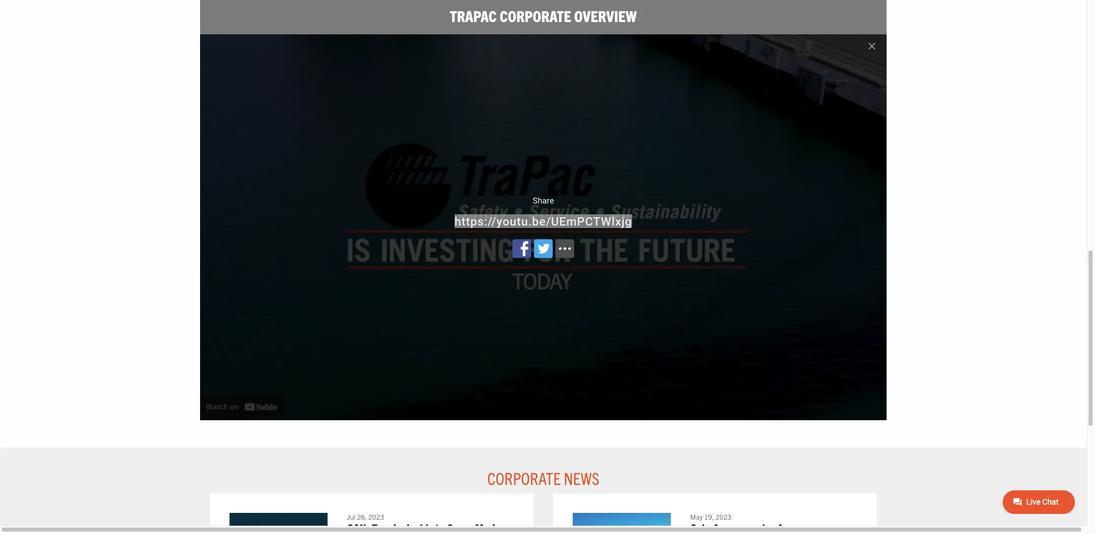 Task type: describe. For each thing, give the bounding box(es) containing it.
may
[[691, 512, 703, 521]]

2023 for may 19, 2023
[[716, 512, 732, 521]]

overview
[[575, 6, 637, 25]]

corporate news
[[488, 468, 600, 489]]

19,
[[705, 512, 715, 521]]

may 19, 2023
[[691, 512, 732, 521]]

news
[[564, 468, 600, 489]]

trapac
[[450, 6, 497, 25]]



Task type: locate. For each thing, give the bounding box(es) containing it.
1 horizontal spatial 2023
[[716, 512, 732, 521]]

2 2023 from the left
[[716, 512, 732, 521]]

2023 for jul 26, 2023
[[369, 512, 385, 521]]

0 vertical spatial corporate
[[500, 6, 571, 25]]

2023 right 26,
[[369, 512, 385, 521]]

jul
[[347, 512, 356, 521]]

jul 26, 2023
[[347, 512, 385, 521]]

0 horizontal spatial 2023
[[369, 512, 385, 521]]

1 2023 from the left
[[369, 512, 385, 521]]

corporate
[[500, 6, 571, 25], [488, 468, 561, 489]]

2023 right the 19,
[[716, 512, 732, 521]]

1 vertical spatial corporate
[[488, 468, 561, 489]]

2023
[[369, 512, 385, 521], [716, 512, 732, 521]]

26,
[[357, 512, 367, 521]]

trapac corporate overview
[[450, 6, 637, 25]]



Task type: vqa. For each thing, say whether or not it's contained in the screenshot.
"Corporate News"
yes



